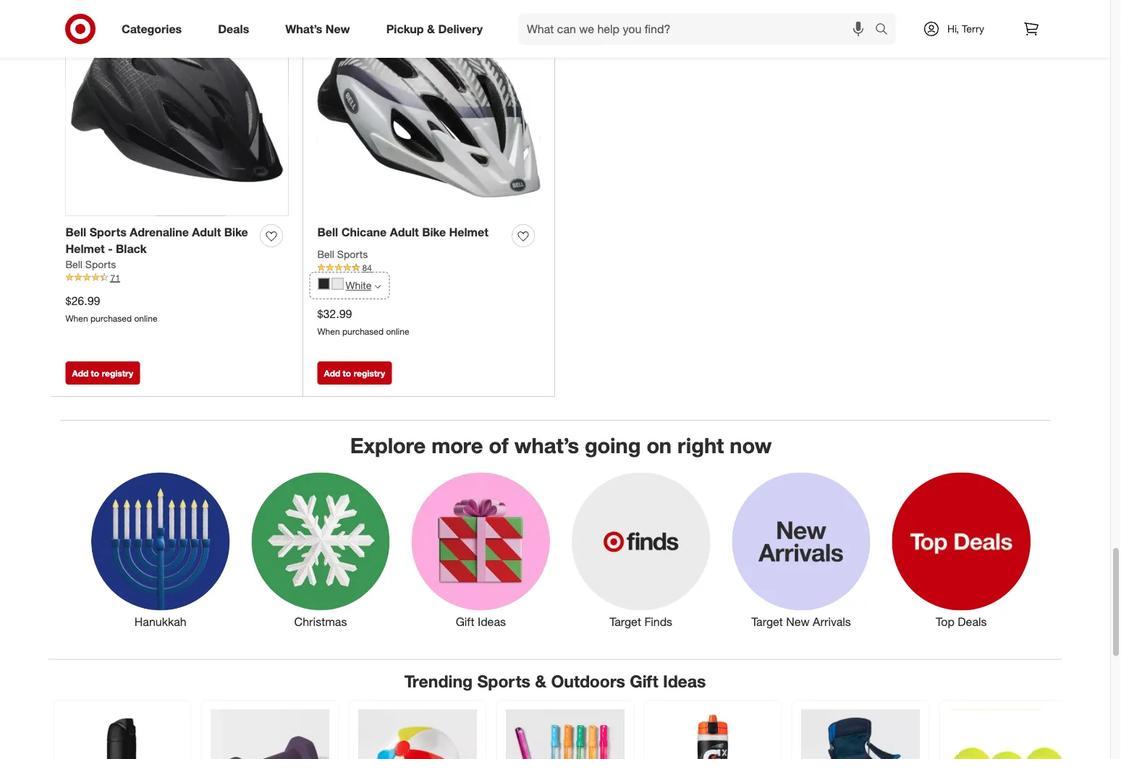 Task type: describe. For each thing, give the bounding box(es) containing it.
to for $26.99
[[91, 368, 99, 379]]

categories link
[[109, 13, 200, 45]]

all colors - white selected element
[[374, 281, 381, 290]]

new for target
[[786, 615, 810, 629]]

of
[[489, 433, 509, 459]]

target new arrivals
[[751, 615, 851, 629]]

$32.99
[[317, 307, 352, 321]]

0 horizontal spatial deals
[[218, 22, 249, 36]]

deals link
[[206, 13, 267, 45]]

$32.99 when purchased online
[[317, 307, 409, 337]]

pickup & delivery link
[[374, 13, 501, 45]]

what's
[[514, 433, 579, 459]]

delivery
[[438, 22, 483, 36]]

top deals
[[936, 615, 987, 629]]

categories
[[122, 22, 182, 36]]

when for $32.99
[[317, 326, 340, 337]]

$26.99 when purchased online
[[65, 294, 157, 324]]

sports up 84
[[337, 248, 368, 261]]

outdoors
[[551, 672, 625, 692]]

hanukkah
[[134, 615, 186, 629]]

trending
[[404, 672, 473, 692]]

now
[[730, 433, 772, 459]]

0 vertical spatial helmet
[[449, 225, 488, 239]]

top
[[936, 615, 955, 629]]

bell sports for sports
[[65, 258, 116, 271]]

1 horizontal spatial &
[[535, 672, 546, 692]]

search
[[868, 23, 903, 37]]

top deals link
[[881, 470, 1041, 631]]

online for $32.99
[[386, 326, 409, 337]]

more
[[431, 433, 483, 459]]

what's new link
[[273, 13, 368, 45]]

add for $26.99
[[72, 368, 88, 379]]

add to registry button for $26.99
[[65, 362, 140, 385]]

target for target new arrivals
[[751, 615, 783, 629]]

target new arrivals link
[[721, 470, 881, 631]]

gift inside 'link'
[[456, 615, 474, 629]]

purchased for $26.99
[[90, 313, 132, 324]]

target finds link
[[561, 470, 721, 631]]

bell for bell chicane adult bike helmet link
[[317, 225, 338, 239]]

1 vertical spatial ideas
[[663, 672, 706, 692]]

71 link
[[65, 272, 288, 284]]

hi,
[[947, 22, 959, 35]]

bell chicane adult bike helmet link
[[317, 224, 488, 241]]

bike inside bell sports adrenaline adult bike helmet - black
[[224, 225, 248, 239]]

christmas
[[294, 615, 347, 629]]

chicane
[[341, 225, 387, 239]]

trending sports & outdoors gift ideas
[[404, 672, 706, 692]]

gift ideas
[[456, 615, 506, 629]]

white button
[[312, 274, 387, 297]]

new for what's
[[326, 22, 350, 36]]

bell sports link for chicane
[[317, 247, 368, 262]]

gift ideas link
[[401, 470, 561, 631]]

1 horizontal spatial deals
[[958, 615, 987, 629]]



Task type: vqa. For each thing, say whether or not it's contained in the screenshot.
online to the left
yes



Task type: locate. For each thing, give the bounding box(es) containing it.
1 vertical spatial new
[[786, 615, 810, 629]]

black image
[[318, 278, 330, 290]]

1 horizontal spatial new
[[786, 615, 810, 629]]

bell chicane adult bike helmet image
[[317, 0, 540, 216], [317, 0, 540, 216]]

christmas link
[[241, 470, 401, 631]]

0 horizontal spatial bell sports
[[65, 258, 116, 271]]

target left arrivals
[[751, 615, 783, 629]]

1 vertical spatial &
[[535, 672, 546, 692]]

0 horizontal spatial add
[[72, 368, 88, 379]]

1 vertical spatial online
[[386, 326, 409, 337]]

new left arrivals
[[786, 615, 810, 629]]

84
[[362, 263, 372, 273]]

online for $26.99
[[134, 313, 157, 324]]

0 horizontal spatial adult
[[192, 225, 221, 239]]

0 horizontal spatial purchased
[[90, 313, 132, 324]]

0 horizontal spatial when
[[65, 313, 88, 324]]

purchased inside $26.99 when purchased online
[[90, 313, 132, 324]]

add to registry button down $32.99 when purchased online at the top of page
[[317, 362, 392, 385]]

when inside $32.99 when purchased online
[[317, 326, 340, 337]]

What can we help you find? suggestions appear below search field
[[518, 13, 879, 45]]

registry
[[102, 368, 133, 379], [354, 368, 385, 379]]

1 vertical spatial when
[[317, 326, 340, 337]]

gift
[[456, 615, 474, 629], [630, 672, 658, 692]]

purchased down the $26.99
[[90, 313, 132, 324]]

helmet inside bell sports adrenaline adult bike helmet - black
[[65, 242, 105, 256]]

adult inside bell chicane adult bike helmet link
[[390, 225, 419, 239]]

adult right chicane
[[390, 225, 419, 239]]

deals left what's
[[218, 22, 249, 36]]

bell sports up 84
[[317, 248, 368, 261]]

bell
[[65, 225, 86, 239], [317, 225, 338, 239], [317, 248, 334, 261], [65, 258, 82, 271]]

gift right outdoors
[[630, 672, 658, 692]]

2 add to registry from the left
[[324, 368, 385, 379]]

when down the $26.99
[[65, 313, 88, 324]]

bell inside bell sports adrenaline adult bike helmet - black
[[65, 225, 86, 239]]

2 to from the left
[[343, 368, 351, 379]]

& left outdoors
[[535, 672, 546, 692]]

1 horizontal spatial add to registry button
[[317, 362, 392, 385]]

registry for $32.99
[[354, 368, 385, 379]]

0 horizontal spatial new
[[326, 22, 350, 36]]

going
[[585, 433, 641, 459]]

0 horizontal spatial bike
[[224, 225, 248, 239]]

bell sports adrenaline adult bike helmet - black image
[[65, 0, 288, 216], [65, 0, 288, 216]]

1 add from the left
[[72, 368, 88, 379]]

terry
[[962, 22, 984, 35]]

sports up -
[[89, 225, 126, 239]]

1 target from the left
[[610, 615, 641, 629]]

hi, terry
[[947, 22, 984, 35]]

registry down $26.99 when purchased online
[[102, 368, 133, 379]]

helmet up 84 link
[[449, 225, 488, 239]]

add to registry down $26.99 when purchased online
[[72, 368, 133, 379]]

0 horizontal spatial gift
[[456, 615, 474, 629]]

purchased for $32.99
[[342, 326, 384, 337]]

bell for bell sports link for chicane
[[317, 248, 334, 261]]

1 horizontal spatial add
[[324, 368, 340, 379]]

add down $26.99 when purchased online
[[72, 368, 88, 379]]

bell chicane adult bike helmet
[[317, 225, 488, 239]]

what's new
[[285, 22, 350, 36]]

explore more of what's going on right now
[[350, 433, 772, 459]]

sports
[[89, 225, 126, 239], [337, 248, 368, 261], [85, 258, 116, 271], [477, 672, 530, 692]]

&
[[427, 22, 435, 36], [535, 672, 546, 692]]

gift up trending
[[456, 615, 474, 629]]

add down $32.99
[[324, 368, 340, 379]]

71
[[110, 272, 120, 283]]

to
[[91, 368, 99, 379], [343, 368, 351, 379]]

bell sports for chicane
[[317, 248, 368, 261]]

bell for bell sports link related to sports
[[65, 258, 82, 271]]

0 horizontal spatial add to registry
[[72, 368, 133, 379]]

deals right top
[[958, 615, 987, 629]]

1 vertical spatial helmet
[[65, 242, 105, 256]]

1 to from the left
[[91, 368, 99, 379]]

registry for $26.99
[[102, 368, 133, 379]]

2 registry from the left
[[354, 368, 385, 379]]

0 horizontal spatial to
[[91, 368, 99, 379]]

0 vertical spatial ideas
[[478, 615, 506, 629]]

black
[[116, 242, 147, 256]]

dumbbell - all in motion™ image
[[211, 710, 329, 760], [211, 710, 329, 760]]

1 registry from the left
[[102, 368, 133, 379]]

1 horizontal spatial bell sports link
[[317, 247, 368, 262]]

$26.99
[[65, 294, 100, 308]]

target
[[610, 615, 641, 629], [751, 615, 783, 629]]

online inside $26.99 when purchased online
[[134, 313, 157, 324]]

white
[[346, 279, 372, 292]]

1 horizontal spatial registry
[[354, 368, 385, 379]]

on
[[647, 433, 672, 459]]

-
[[108, 242, 113, 256]]

target inside 'link'
[[610, 615, 641, 629]]

hanukkah link
[[80, 470, 241, 631]]

1 horizontal spatial online
[[386, 326, 409, 337]]

add
[[72, 368, 88, 379], [324, 368, 340, 379]]

what's
[[285, 22, 322, 36]]

add to registry down $32.99 when purchased online at the top of page
[[324, 368, 385, 379]]

0 horizontal spatial registry
[[102, 368, 133, 379]]

2 add to registry button from the left
[[317, 362, 392, 385]]

online inside $32.99 when purchased online
[[386, 326, 409, 337]]

1 horizontal spatial target
[[751, 615, 783, 629]]

0 horizontal spatial &
[[427, 22, 435, 36]]

online
[[134, 313, 157, 324], [386, 326, 409, 337]]

bell sports adrenaline adult bike helmet - black link
[[65, 224, 254, 257]]

1 horizontal spatial bell sports
[[317, 248, 368, 261]]

add to registry button for $32.99
[[317, 362, 392, 385]]

1 add to registry button from the left
[[65, 362, 140, 385]]

1 horizontal spatial purchased
[[342, 326, 384, 337]]

1 add to registry from the left
[[72, 368, 133, 379]]

explore
[[350, 433, 426, 459]]

new
[[326, 22, 350, 36], [786, 615, 810, 629]]

2 adult from the left
[[390, 225, 419, 239]]

helmet
[[449, 225, 488, 239], [65, 242, 105, 256]]

when for $26.99
[[65, 313, 88, 324]]

1 vertical spatial gift
[[630, 672, 658, 692]]

2 target from the left
[[751, 615, 783, 629]]

6pk 4oz bubble wands - sun squad™ image
[[506, 710, 625, 760], [506, 710, 625, 760]]

1 horizontal spatial ideas
[[663, 672, 706, 692]]

franklin sports practice tennis balls can - 3pk image
[[949, 710, 1067, 760], [949, 710, 1067, 760]]

target left finds
[[610, 615, 641, 629]]

bell sports adrenaline adult bike helmet - black
[[65, 225, 248, 256]]

registry down $32.99 when purchased online at the top of page
[[354, 368, 385, 379]]

0 horizontal spatial ideas
[[478, 615, 506, 629]]

1 horizontal spatial adult
[[390, 225, 419, 239]]

new right what's
[[326, 22, 350, 36]]

purchased inside $32.99 when purchased online
[[342, 326, 384, 337]]

when inside $26.99 when purchased online
[[65, 313, 88, 324]]

to for $32.99
[[343, 368, 351, 379]]

outdoor portable quad chair - embark™ image
[[801, 710, 920, 760], [801, 710, 920, 760]]

search button
[[868, 13, 903, 48]]

0 vertical spatial &
[[427, 22, 435, 36]]

sports down gift ideas
[[477, 672, 530, 692]]

ideas
[[478, 615, 506, 629], [663, 672, 706, 692]]

bell sports link up 84
[[317, 247, 368, 262]]

purchased
[[90, 313, 132, 324], [342, 326, 384, 337]]

2 add from the left
[[324, 368, 340, 379]]

2 bike from the left
[[422, 225, 446, 239]]

14" classic beach ball - sun squad™ image
[[358, 710, 477, 760]]

all colors - white selected image
[[374, 284, 381, 290]]

add to registry
[[72, 368, 133, 379], [324, 368, 385, 379]]

add to registry button
[[65, 362, 140, 385], [317, 362, 392, 385]]

0 horizontal spatial bell sports link
[[65, 257, 116, 272]]

helmet left -
[[65, 242, 105, 256]]

84 link
[[317, 262, 540, 275]]

to down $26.99 when purchased online
[[91, 368, 99, 379]]

adult
[[192, 225, 221, 239], [390, 225, 419, 239]]

1 adult from the left
[[192, 225, 221, 239]]

sports down -
[[85, 258, 116, 271]]

add to registry button down $26.99 when purchased online
[[65, 362, 140, 385]]

0 vertical spatial new
[[326, 22, 350, 36]]

bell sports
[[317, 248, 368, 261], [65, 258, 116, 271]]

to down $32.99 when purchased online at the top of page
[[343, 368, 351, 379]]

pickup
[[386, 22, 424, 36]]

& inside pickup & delivery link
[[427, 22, 435, 36]]

add to registry for $32.99
[[324, 368, 385, 379]]

bell sports link
[[317, 247, 368, 262], [65, 257, 116, 272]]

bell sports link down -
[[65, 257, 116, 272]]

ideas inside 'link'
[[478, 615, 506, 629]]

& right pickup
[[427, 22, 435, 36]]

1 horizontal spatial add to registry
[[324, 368, 385, 379]]

0 vertical spatial deals
[[218, 22, 249, 36]]

0 horizontal spatial helmet
[[65, 242, 105, 256]]

adult inside bell sports adrenaline adult bike helmet - black
[[192, 225, 221, 239]]

owala freesip 24oz stainless steel water bottle image
[[63, 710, 182, 760], [63, 710, 182, 760]]

pickup & delivery
[[386, 22, 483, 36]]

bell sports link for sports
[[65, 257, 116, 272]]

1 horizontal spatial when
[[317, 326, 340, 337]]

target for target finds
[[610, 615, 641, 629]]

adult right adrenaline
[[192, 225, 221, 239]]

1 vertical spatial deals
[[958, 615, 987, 629]]

0 horizontal spatial target
[[610, 615, 641, 629]]

right
[[677, 433, 724, 459]]

0 vertical spatial when
[[65, 313, 88, 324]]

1 horizontal spatial gift
[[630, 672, 658, 692]]

finds
[[644, 615, 672, 629]]

add to registry for $26.99
[[72, 368, 133, 379]]

gatorade 30oz gx water bottle image
[[654, 710, 772, 760], [654, 710, 772, 760]]

0 horizontal spatial add to registry button
[[65, 362, 140, 385]]

bell for bell sports adrenaline adult bike helmet - black 'link'
[[65, 225, 86, 239]]

bell sports down -
[[65, 258, 116, 271]]

0 vertical spatial gift
[[456, 615, 474, 629]]

1 horizontal spatial bike
[[422, 225, 446, 239]]

0 vertical spatial online
[[134, 313, 157, 324]]

1 horizontal spatial helmet
[[449, 225, 488, 239]]

target finds
[[610, 615, 672, 629]]

1 vertical spatial purchased
[[342, 326, 384, 337]]

bike
[[224, 225, 248, 239], [422, 225, 446, 239]]

sports inside bell sports adrenaline adult bike helmet - black
[[89, 225, 126, 239]]

adrenaline
[[130, 225, 189, 239]]

arrivals
[[813, 615, 851, 629]]

0 horizontal spatial online
[[134, 313, 157, 324]]

when down $32.99
[[317, 326, 340, 337]]

deals
[[218, 22, 249, 36], [958, 615, 987, 629]]

1 horizontal spatial to
[[343, 368, 351, 379]]

white image
[[332, 278, 343, 290]]

when
[[65, 313, 88, 324], [317, 326, 340, 337]]

0 vertical spatial purchased
[[90, 313, 132, 324]]

purchased down $32.99
[[342, 326, 384, 337]]

1 bike from the left
[[224, 225, 248, 239]]

add for $32.99
[[324, 368, 340, 379]]



